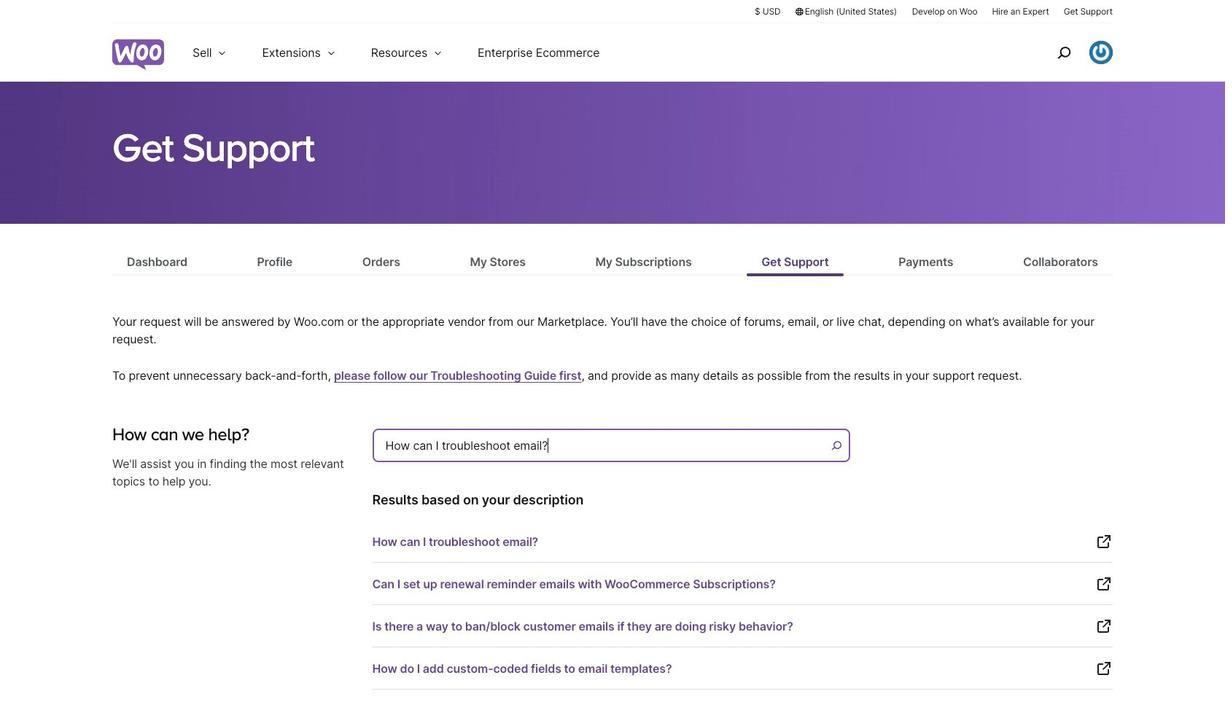 Task type: describe. For each thing, give the bounding box(es) containing it.
search image
[[1053, 41, 1076, 64]]

open account menu image
[[1090, 41, 1114, 64]]



Task type: vqa. For each thing, say whether or not it's contained in the screenshot.
top Your
no



Task type: locate. For each thing, give the bounding box(es) containing it.
None search field
[[373, 425, 854, 471]]

service navigation menu element
[[1027, 29, 1114, 76]]

Describe your issue text field
[[373, 429, 851, 463]]



